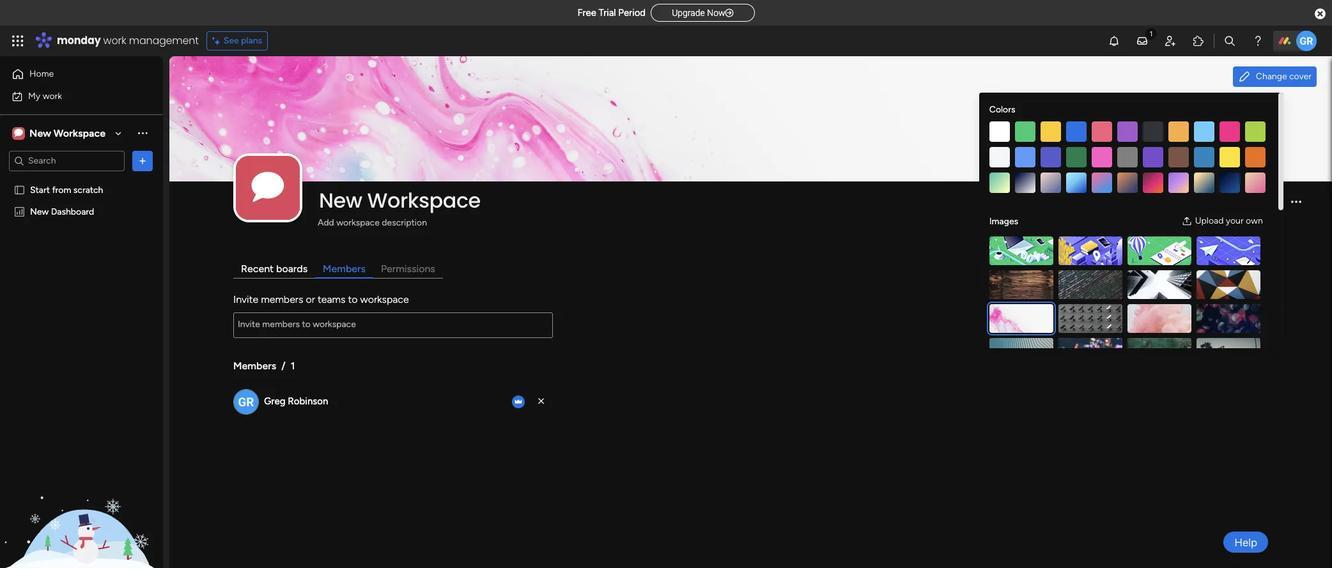 Task type: locate. For each thing, give the bounding box(es) containing it.
Invite members to workspace text field
[[233, 312, 553, 338]]

1 horizontal spatial new workspace
[[319, 186, 481, 215]]

1 horizontal spatial work
[[103, 33, 126, 48]]

workspace image inside button
[[14, 126, 23, 140]]

public board image
[[13, 184, 26, 196]]

images
[[990, 216, 1018, 227]]

invite members or teams to workspace
[[233, 293, 409, 305]]

workspace selection element
[[12, 126, 107, 141]]

see
[[224, 35, 239, 46]]

work right my
[[43, 90, 62, 101]]

workspace image
[[14, 126, 23, 140], [236, 156, 300, 220], [252, 163, 284, 213]]

apps image
[[1192, 35, 1205, 47]]

greg robinson image
[[1297, 31, 1317, 51]]

0 horizontal spatial new workspace
[[29, 127, 105, 139]]

add workspace description
[[318, 217, 427, 228]]

new for workspace icon
[[29, 127, 51, 139]]

members up to
[[323, 262, 366, 275]]

1 vertical spatial members
[[233, 360, 276, 372]]

boards
[[276, 262, 308, 275]]

1 vertical spatial workspace
[[360, 293, 409, 305]]

0 vertical spatial members
[[323, 262, 366, 275]]

workspace up search in workspace field
[[54, 127, 105, 139]]

workspace
[[54, 127, 105, 139], [367, 186, 481, 215]]

my work button
[[8, 86, 137, 106]]

upgrade
[[672, 8, 705, 18]]

help
[[1235, 536, 1258, 549]]

new workspace up search in workspace field
[[29, 127, 105, 139]]

new right public dashboard icon
[[30, 206, 49, 217]]

permissions
[[381, 262, 435, 275]]

free trial period
[[578, 7, 646, 19]]

change
[[1256, 71, 1287, 82]]

your
[[1226, 215, 1244, 226]]

0 horizontal spatial workspace
[[54, 127, 105, 139]]

work for my
[[43, 90, 62, 101]]

select product image
[[12, 35, 24, 47]]

workspace up invite members to workspace text field
[[360, 293, 409, 305]]

new workspace up description
[[319, 186, 481, 215]]

1 vertical spatial work
[[43, 90, 62, 101]]

help image
[[1252, 35, 1265, 47]]

greg
[[264, 396, 286, 407]]

new inside workspace selection element
[[29, 127, 51, 139]]

help button
[[1224, 532, 1268, 553]]

work
[[103, 33, 126, 48], [43, 90, 62, 101]]

0 vertical spatial new workspace
[[29, 127, 105, 139]]

list box
[[0, 176, 163, 395]]

search everything image
[[1224, 35, 1236, 47]]

new workspace
[[29, 127, 105, 139], [319, 186, 481, 215]]

options image
[[136, 154, 149, 167]]

lottie animation element
[[0, 439, 163, 568]]

members left '/' at the bottom left of the page
[[233, 360, 276, 372]]

option
[[0, 178, 163, 181]]

list box containing start from scratch
[[0, 176, 163, 395]]

members
[[323, 262, 366, 275], [233, 360, 276, 372]]

monday work management
[[57, 33, 199, 48]]

own
[[1246, 215, 1263, 226]]

workspace
[[336, 217, 380, 228], [360, 293, 409, 305]]

work inside button
[[43, 90, 62, 101]]

workspace up description
[[367, 186, 481, 215]]

0 vertical spatial workspace
[[54, 127, 105, 139]]

upgrade now
[[672, 8, 725, 18]]

0 vertical spatial work
[[103, 33, 126, 48]]

0 horizontal spatial members
[[233, 360, 276, 372]]

to
[[348, 293, 358, 305]]

new crown image
[[512, 395, 525, 408]]

new up add
[[319, 186, 362, 215]]

my work
[[28, 90, 62, 101]]

my
[[28, 90, 40, 101]]

work for monday
[[103, 33, 126, 48]]

1 horizontal spatial members
[[323, 262, 366, 275]]

upload your own
[[1195, 215, 1263, 226]]

new right workspace icon
[[29, 127, 51, 139]]

/
[[281, 360, 286, 372]]

1
[[291, 360, 295, 372]]

New Workspace field
[[316, 186, 1155, 215]]

v2 ellipsis image
[[1291, 201, 1302, 212]]

see plans
[[224, 35, 262, 46]]

0 horizontal spatial work
[[43, 90, 62, 101]]

work right monday
[[103, 33, 126, 48]]

workspace right add
[[336, 217, 380, 228]]

greg robinson link
[[264, 396, 328, 407]]

new dashboard
[[30, 206, 94, 217]]

start from scratch
[[30, 184, 103, 195]]

scratch
[[73, 184, 103, 195]]

robinson
[[288, 396, 328, 407]]

new
[[29, 127, 51, 139], [319, 186, 362, 215], [30, 206, 49, 217]]

1 horizontal spatial workspace
[[367, 186, 481, 215]]

greg robinson
[[264, 396, 328, 407]]

members for members
[[323, 262, 366, 275]]

change cover button
[[1233, 66, 1317, 87]]

new workspace button
[[9, 122, 127, 144]]

members / 1
[[233, 360, 295, 372]]

None text field
[[233, 312, 553, 338]]

new for public dashboard icon
[[30, 206, 49, 217]]



Task type: vqa. For each thing, say whether or not it's contained in the screenshot.
"Home"
yes



Task type: describe. For each thing, give the bounding box(es) containing it.
lottie animation image
[[0, 439, 163, 568]]

upload
[[1195, 215, 1224, 226]]

recent
[[241, 262, 274, 275]]

free
[[578, 7, 596, 19]]

invite
[[233, 293, 258, 305]]

photo icon image
[[1182, 216, 1192, 226]]

public dashboard image
[[13, 206, 26, 218]]

cover
[[1290, 71, 1312, 82]]

members
[[261, 293, 303, 305]]

period
[[618, 7, 646, 19]]

0 vertical spatial workspace
[[336, 217, 380, 228]]

home button
[[8, 64, 137, 84]]

add
[[318, 217, 334, 228]]

trial
[[599, 7, 616, 19]]

teams
[[318, 293, 346, 305]]

workspace options image
[[136, 127, 149, 140]]

members for members / 1
[[233, 360, 276, 372]]

change cover
[[1256, 71, 1312, 82]]

see plans button
[[206, 31, 268, 51]]

upload your own button
[[1177, 211, 1268, 231]]

recent boards
[[241, 262, 308, 275]]

colors
[[990, 104, 1016, 115]]

monday
[[57, 33, 101, 48]]

1 vertical spatial new workspace
[[319, 186, 481, 215]]

workspace image
[[12, 126, 25, 140]]

workspace inside button
[[54, 127, 105, 139]]

now
[[707, 8, 725, 18]]

Search in workspace field
[[27, 153, 107, 168]]

dapulse rightstroke image
[[725, 8, 734, 18]]

plans
[[241, 35, 262, 46]]

invite members image
[[1164, 35, 1177, 47]]

dapulse close image
[[1315, 8, 1326, 20]]

inbox image
[[1136, 35, 1149, 47]]

1 vertical spatial workspace
[[367, 186, 481, 215]]

management
[[129, 33, 199, 48]]

home
[[29, 68, 54, 79]]

new workspace inside workspace selection element
[[29, 127, 105, 139]]

description
[[382, 217, 427, 228]]

upgrade now link
[[651, 4, 755, 22]]

1 image
[[1146, 26, 1157, 41]]

from
[[52, 184, 71, 195]]

or
[[306, 293, 315, 305]]

dashboard
[[51, 206, 94, 217]]

start
[[30, 184, 50, 195]]

notifications image
[[1108, 35, 1121, 47]]



